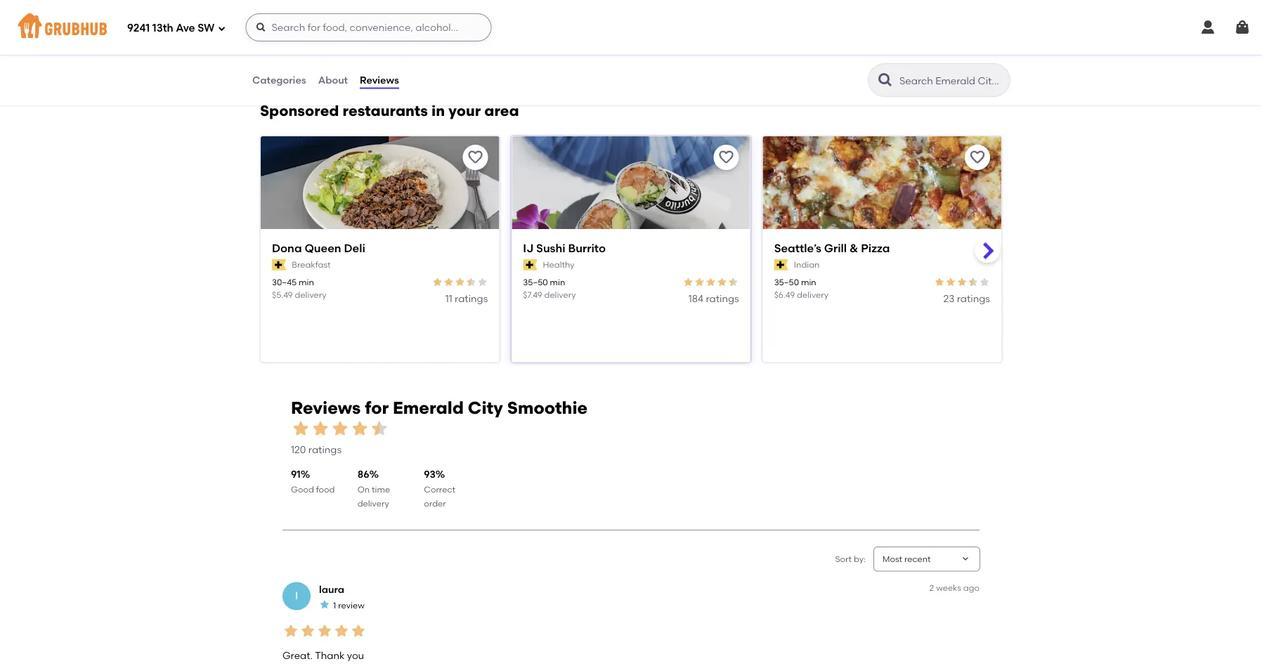 Task type: locate. For each thing, give the bounding box(es) containing it.
seattle's grill & pizza
[[774, 241, 890, 255]]

86 on time delivery
[[357, 469, 390, 508]]

ratings
[[455, 292, 488, 304], [706, 292, 739, 304], [957, 292, 990, 304], [308, 443, 342, 455]]

food
[[316, 484, 335, 494]]

2 save this restaurant button from the left
[[714, 145, 739, 170]]

1 horizontal spatial save this restaurant button
[[714, 145, 739, 170]]

delivery
[[295, 290, 326, 300], [544, 290, 576, 300], [797, 290, 829, 300], [357, 498, 389, 508]]

2 horizontal spatial min
[[801, 277, 816, 288]]

main navigation navigation
[[0, 0, 1262, 55]]

ratings right the 11 in the top of the page
[[455, 292, 488, 304]]

1 horizontal spatial save this restaurant image
[[718, 149, 735, 166]]

star icon image
[[432, 277, 443, 288], [443, 277, 454, 288], [454, 277, 465, 288], [465, 277, 477, 288], [465, 277, 477, 288], [477, 277, 488, 288], [683, 277, 694, 288], [694, 277, 705, 288], [705, 277, 717, 288], [717, 277, 728, 288], [728, 277, 739, 288], [728, 277, 739, 288], [934, 277, 945, 288], [945, 277, 956, 288], [956, 277, 968, 288], [968, 277, 979, 288], [968, 277, 979, 288], [979, 277, 990, 288], [291, 419, 311, 439], [311, 419, 330, 439], [330, 419, 350, 439], [350, 419, 370, 439], [370, 419, 389, 439], [370, 419, 389, 439], [319, 599, 330, 610], [283, 623, 299, 639], [299, 623, 316, 639], [316, 623, 333, 639], [333, 623, 350, 639], [350, 623, 367, 639]]

1 horizontal spatial svg image
[[1200, 19, 1216, 36]]

most recent
[[883, 554, 931, 564]]

$5.49
[[272, 290, 293, 300]]

svg image
[[1200, 19, 1216, 36], [217, 24, 226, 33]]

2 horizontal spatial save this restaurant image
[[969, 149, 986, 166]]

2 subscription pass image from the left
[[523, 259, 537, 271]]

ij sushi burrito logo image
[[512, 136, 750, 254]]

save this restaurant image
[[467, 149, 484, 166], [718, 149, 735, 166], [969, 149, 986, 166]]

0 horizontal spatial save this restaurant button
[[463, 145, 488, 170]]

about button
[[317, 55, 349, 105]]

seattle's
[[774, 241, 821, 255]]

delivery for grill
[[797, 290, 829, 300]]

sushi
[[536, 241, 565, 255]]

91 good food
[[291, 469, 335, 494]]

13th
[[152, 22, 173, 35]]

35–50 min $6.49 delivery
[[774, 277, 829, 300]]

delivery inside 35–50 min $7.49 delivery
[[544, 290, 576, 300]]

ratings right 184
[[706, 292, 739, 304]]

min inside '35–50 min $6.49 delivery'
[[801, 277, 816, 288]]

pizza
[[861, 241, 890, 255]]

your
[[449, 102, 481, 120]]

delivery for queen
[[295, 290, 326, 300]]

35–50
[[523, 277, 548, 288], [774, 277, 799, 288]]

delivery inside 86 on time delivery
[[357, 498, 389, 508]]

35–50 up $7.49 at the top of the page
[[523, 277, 548, 288]]

2
[[929, 583, 934, 593]]

3 min from the left
[[801, 277, 816, 288]]

save this restaurant button
[[463, 145, 488, 170], [714, 145, 739, 170], [965, 145, 990, 170]]

subscription pass image
[[272, 259, 286, 271], [523, 259, 537, 271]]

seattle's grill & pizza link
[[774, 240, 990, 256]]

sw
[[198, 22, 215, 35]]

1 min from the left
[[299, 277, 314, 288]]

time
[[372, 484, 390, 494]]

Sort by: field
[[883, 553, 931, 565]]

delivery right $5.49
[[295, 290, 326, 300]]

delivery inside 30–45 min $5.49 delivery
[[295, 290, 326, 300]]

11 ratings
[[445, 292, 488, 304]]

min inside 35–50 min $7.49 delivery
[[550, 277, 565, 288]]

dona queen deli
[[272, 241, 365, 255]]

0 horizontal spatial 35–50
[[523, 277, 548, 288]]

35–50 up the $6.49 at the top right of the page
[[774, 277, 799, 288]]

&
[[850, 241, 858, 255]]

good
[[291, 484, 314, 494]]

subscription pass image for dona
[[272, 259, 286, 271]]

0 horizontal spatial min
[[299, 277, 314, 288]]

reviews up 120 ratings
[[291, 397, 361, 418]]

0 vertical spatial reviews
[[360, 74, 399, 86]]

91
[[291, 469, 301, 480]]

categories
[[252, 74, 306, 86]]

30–45 min $5.49 delivery
[[272, 277, 326, 300]]

1 horizontal spatial subscription pass image
[[523, 259, 537, 271]]

min
[[299, 277, 314, 288], [550, 277, 565, 288], [801, 277, 816, 288]]

area
[[484, 102, 519, 120]]

35–50 min $7.49 delivery
[[523, 277, 576, 300]]

ratings right 23
[[957, 292, 990, 304]]

delivery inside '35–50 min $6.49 delivery'
[[797, 290, 829, 300]]

35–50 inside '35–50 min $6.49 delivery'
[[774, 277, 799, 288]]

0 horizontal spatial subscription pass image
[[272, 259, 286, 271]]

dona queen deli logo image
[[261, 136, 499, 254]]

1 horizontal spatial 35–50
[[774, 277, 799, 288]]

1 horizontal spatial svg image
[[1234, 19, 1251, 36]]

35–50 inside 35–50 min $7.49 delivery
[[523, 277, 548, 288]]

9241
[[127, 22, 150, 35]]

you
[[347, 650, 364, 662]]

2 save this restaurant image from the left
[[718, 149, 735, 166]]

save this restaurant button for ij sushi burrito
[[714, 145, 739, 170]]

ratings for seattle's grill & pizza
[[957, 292, 990, 304]]

min down the indian
[[801, 277, 816, 288]]

queen
[[305, 241, 341, 255]]

reviews
[[360, 74, 399, 86], [291, 397, 361, 418]]

delivery down time
[[357, 498, 389, 508]]

about
[[318, 74, 348, 86]]

min down breakfast
[[299, 277, 314, 288]]

1 save this restaurant image from the left
[[467, 149, 484, 166]]

11
[[445, 292, 452, 304]]

reviews inside button
[[360, 74, 399, 86]]

save this restaurant image for ij sushi burrito
[[718, 149, 735, 166]]

3 save this restaurant button from the left
[[965, 145, 990, 170]]

184
[[688, 292, 703, 304]]

review
[[338, 600, 365, 610]]

svg image
[[1234, 19, 1251, 36], [255, 22, 267, 33]]

min inside 30–45 min $5.49 delivery
[[299, 277, 314, 288]]

3 save this restaurant image from the left
[[969, 149, 986, 166]]

reviews up restaurants
[[360, 74, 399, 86]]

1 save this restaurant button from the left
[[463, 145, 488, 170]]

184 ratings
[[688, 292, 739, 304]]

0 horizontal spatial save this restaurant image
[[467, 149, 484, 166]]

subscription pass image down ij
[[523, 259, 537, 271]]

120
[[291, 443, 306, 455]]

by:
[[854, 554, 866, 564]]

in
[[432, 102, 445, 120]]

2 35–50 from the left
[[774, 277, 799, 288]]

1 subscription pass image from the left
[[272, 259, 286, 271]]

ago
[[963, 583, 980, 593]]

1 horizontal spatial min
[[550, 277, 565, 288]]

great. thank you
[[283, 650, 364, 662]]

min down healthy
[[550, 277, 565, 288]]

min for queen
[[299, 277, 314, 288]]

delivery right $7.49 at the top of the page
[[544, 290, 576, 300]]

subscription pass image up the 30–45
[[272, 259, 286, 271]]

23
[[943, 292, 955, 304]]

120 ratings
[[291, 443, 342, 455]]

1 vertical spatial reviews
[[291, 397, 361, 418]]

1 35–50 from the left
[[523, 277, 548, 288]]

ratings for dona queen deli
[[455, 292, 488, 304]]

1
[[333, 600, 336, 610]]

2 horizontal spatial save this restaurant button
[[965, 145, 990, 170]]

delivery right the $6.49 at the top right of the page
[[797, 290, 829, 300]]

2 min from the left
[[550, 277, 565, 288]]

subscription pass image
[[774, 259, 788, 271]]



Task type: describe. For each thing, give the bounding box(es) containing it.
ij sushi burrito link
[[523, 240, 739, 256]]

35–50 for ij
[[523, 277, 548, 288]]

save this restaurant image for seattle's grill & pizza
[[969, 149, 986, 166]]

dona queen deli link
[[272, 240, 488, 256]]

laura
[[319, 583, 344, 595]]

Search Emerald City Smoothie search field
[[898, 74, 1006, 87]]

save this restaurant button for seattle's grill & pizza
[[965, 145, 990, 170]]

sponsored restaurants in your area
[[260, 102, 519, 120]]

burrito
[[568, 241, 606, 255]]

smoothie
[[507, 397, 588, 418]]

reviews button
[[359, 55, 400, 105]]

sort
[[835, 554, 852, 564]]

restaurants
[[343, 102, 428, 120]]

breakfast
[[292, 260, 331, 270]]

sort by:
[[835, 554, 866, 564]]

for
[[365, 397, 389, 418]]

ratings for ij sushi burrito
[[706, 292, 739, 304]]

86
[[357, 469, 369, 480]]

seattle's grill & pizza logo image
[[763, 136, 1001, 254]]

reviews for reviews for emerald city smoothie
[[291, 397, 361, 418]]

sponsored
[[260, 102, 339, 120]]

city
[[468, 397, 503, 418]]

ratings right the 120
[[308, 443, 342, 455]]

l
[[295, 590, 298, 602]]

93 correct order
[[424, 469, 455, 508]]

on
[[357, 484, 370, 494]]

9241 13th ave sw
[[127, 22, 215, 35]]

categories button
[[252, 55, 307, 105]]

reviews for emerald city smoothie
[[291, 397, 588, 418]]

ave
[[176, 22, 195, 35]]

subscription pass image for ij
[[523, 259, 537, 271]]

delivery for sushi
[[544, 290, 576, 300]]

indian
[[794, 260, 820, 270]]

most
[[883, 554, 902, 564]]

great.
[[283, 650, 313, 662]]

35–50 for seattle's
[[774, 277, 799, 288]]

2 weeks ago
[[929, 583, 980, 593]]

min for grill
[[801, 277, 816, 288]]

0 horizontal spatial svg image
[[217, 24, 226, 33]]

0 horizontal spatial svg image
[[255, 22, 267, 33]]

reviews for reviews
[[360, 74, 399, 86]]

correct
[[424, 484, 455, 494]]

search icon image
[[877, 72, 894, 89]]

Search for food, convenience, alcohol... search field
[[246, 13, 492, 41]]

save this restaurant button for dona queen deli
[[463, 145, 488, 170]]

min for sushi
[[550, 277, 565, 288]]

healthy
[[543, 260, 575, 270]]

1 review
[[333, 600, 365, 610]]

30–45
[[272, 277, 297, 288]]

23 ratings
[[943, 292, 990, 304]]

ij sushi burrito
[[523, 241, 606, 255]]

ij
[[523, 241, 534, 255]]

order
[[424, 498, 446, 508]]

93
[[424, 469, 436, 480]]

deli
[[344, 241, 365, 255]]

grill
[[824, 241, 847, 255]]

dona
[[272, 241, 302, 255]]

recent
[[904, 554, 931, 564]]

weeks
[[936, 583, 961, 593]]

thank
[[315, 650, 345, 662]]

$6.49
[[774, 290, 795, 300]]

emerald
[[393, 397, 464, 418]]

$7.49
[[523, 290, 542, 300]]

save this restaurant image for dona queen deli
[[467, 149, 484, 166]]

caret down icon image
[[960, 553, 971, 565]]



Task type: vqa. For each thing, say whether or not it's contained in the screenshot.
$2.49
no



